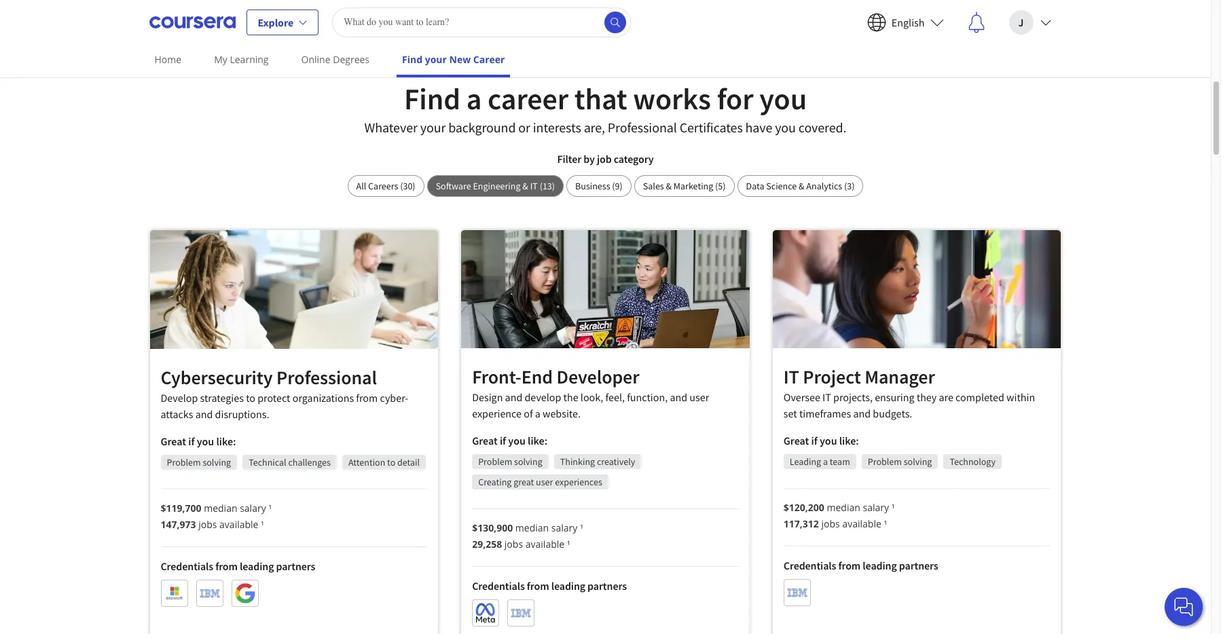 Task type: describe. For each thing, give the bounding box(es) containing it.
available for manager
[[843, 518, 882, 531]]

explore
[[258, 15, 294, 29]]

have
[[746, 119, 773, 136]]

from for it project manager
[[839, 559, 861, 573]]

$119,700
[[161, 502, 201, 515]]

great
[[514, 476, 534, 488]]

projects,
[[833, 391, 873, 404]]

develop
[[525, 390, 561, 404]]

you right have
[[775, 119, 796, 136]]

detail
[[397, 457, 420, 469]]

chat with us image
[[1173, 596, 1195, 618]]

feel,
[[606, 390, 625, 404]]

data
[[746, 180, 765, 192]]

2 horizontal spatial solving
[[904, 456, 932, 468]]

median for developer
[[515, 522, 549, 534]]

my learning
[[214, 53, 269, 66]]

like: for manager
[[839, 434, 859, 448]]

front-end developer design and develop the look, feel, function, and user experience of a website.
[[472, 365, 709, 420]]

strategies
[[200, 391, 244, 405]]

ensuring
[[875, 391, 915, 404]]

if for it
[[811, 434, 818, 448]]

Business (9) button
[[567, 175, 632, 197]]

team
[[830, 456, 850, 468]]

great for cybersecurity
[[161, 435, 186, 448]]

problem solving for end
[[478, 456, 543, 468]]

from inside cybersecurity professional develop strategies to protect organizations from cyber- attacks and disruptions.
[[356, 391, 378, 405]]

english button
[[856, 0, 955, 44]]

online degrees
[[301, 53, 370, 66]]

29,258
[[472, 538, 502, 551]]

careers
[[368, 180, 398, 192]]

jobs for developer
[[505, 538, 523, 551]]

What do you want to learn? text field
[[332, 7, 631, 37]]

$119,700 median salary ¹ 147,973 jobs available ¹
[[161, 502, 272, 531]]

a inside the "front-end developer design and develop the look, feel, function, and user experience of a website."
[[535, 407, 541, 420]]

a for leading
[[823, 456, 828, 468]]

technical
[[249, 457, 286, 469]]

protect
[[258, 391, 290, 405]]

interests
[[533, 119, 581, 136]]

filter by job category
[[557, 152, 654, 166]]

cybersecurity
[[161, 365, 273, 390]]

covered.
[[799, 119, 847, 136]]

attacks
[[161, 408, 193, 421]]

1 vertical spatial to
[[387, 457, 395, 469]]

from for cybersecurity professional
[[215, 560, 238, 573]]

it inside 'button'
[[530, 180, 538, 192]]

& for software engineering & it (13)
[[523, 180, 528, 192]]

online degrees link
[[296, 44, 375, 75]]

business
[[575, 180, 610, 192]]

leading a team
[[790, 456, 850, 468]]

attention to detail
[[348, 457, 420, 469]]

analytics
[[807, 180, 842, 192]]

explore button
[[246, 9, 319, 35]]

j button
[[998, 0, 1062, 44]]

timeframes
[[799, 407, 851, 421]]

home
[[155, 53, 181, 66]]

0 vertical spatial your
[[425, 53, 447, 66]]

problem for front-end developer
[[478, 456, 512, 468]]

$130,900 median salary ¹ 29,258 jobs available ¹
[[472, 522, 583, 551]]

All Careers (30) button
[[347, 175, 424, 197]]

english
[[892, 15, 925, 29]]

whatever
[[364, 119, 418, 136]]

leading for manager
[[863, 559, 897, 573]]

attention
[[348, 457, 385, 469]]

coursera image
[[149, 11, 235, 33]]

you for it project manager
[[820, 434, 837, 448]]

salary for developer
[[551, 522, 578, 534]]

my
[[214, 53, 227, 66]]

creatively
[[597, 456, 635, 468]]

& for data science & analytics (3)
[[799, 180, 805, 192]]

career
[[488, 80, 569, 118]]

and inside cybersecurity professional develop strategies to protect organizations from cyber- attacks and disruptions.
[[195, 408, 213, 421]]

solving for end
[[514, 456, 543, 468]]

thinking creatively
[[560, 456, 635, 468]]

(5)
[[715, 180, 726, 192]]

(13)
[[540, 180, 555, 192]]

problem solving for professional
[[167, 457, 231, 469]]

you up have
[[760, 80, 807, 118]]

solving for professional
[[203, 457, 231, 469]]

(30)
[[400, 180, 415, 192]]

user inside the "front-end developer design and develop the look, feel, function, and user experience of a website."
[[690, 390, 709, 404]]

jobs for manager
[[822, 518, 840, 531]]

of
[[524, 407, 533, 420]]

partners for develop
[[276, 560, 315, 573]]

manager
[[865, 365, 935, 389]]

filter
[[557, 152, 582, 166]]

challenges
[[288, 457, 331, 469]]

credentials from leading partners for develop
[[161, 560, 315, 573]]

are
[[939, 391, 954, 404]]

117,312
[[784, 518, 819, 531]]

project
[[803, 365, 861, 389]]

job
[[597, 152, 612, 166]]

median for manager
[[827, 501, 860, 514]]

if for front-
[[500, 434, 506, 448]]

find for your
[[402, 53, 423, 66]]

oversee
[[784, 391, 820, 404]]

& inside button
[[666, 180, 672, 192]]

set
[[784, 407, 797, 421]]

degrees
[[333, 53, 370, 66]]

like: for develop
[[216, 435, 236, 448]]

1 vertical spatial user
[[536, 476, 553, 488]]

look,
[[581, 390, 603, 404]]

the
[[563, 390, 578, 404]]

category
[[614, 152, 654, 166]]

business (9)
[[575, 180, 623, 192]]

and up experience
[[505, 390, 523, 404]]

engineering
[[473, 180, 521, 192]]

leading for developer
[[551, 579, 586, 593]]

data science & analytics (3)
[[746, 180, 855, 192]]

front-
[[472, 365, 521, 389]]



Task type: locate. For each thing, give the bounding box(es) containing it.
1 horizontal spatial professional
[[608, 119, 677, 136]]

2 horizontal spatial great if you like:
[[784, 434, 859, 448]]

you down strategies at the left bottom of the page
[[197, 435, 214, 448]]

jobs right 147,973
[[198, 518, 217, 531]]

0 horizontal spatial to
[[246, 391, 255, 405]]

1 horizontal spatial user
[[690, 390, 709, 404]]

jobs inside $120,200 median salary ¹ 117,312 jobs available ¹
[[822, 518, 840, 531]]

jobs for develop
[[198, 518, 217, 531]]

1 horizontal spatial to
[[387, 457, 395, 469]]

leading
[[790, 456, 821, 468]]

leading down $119,700 median salary ¹ 147,973 jobs available ¹
[[240, 560, 274, 573]]

partners for manager
[[899, 559, 938, 573]]

2 horizontal spatial problem solving
[[868, 456, 932, 468]]

they
[[917, 391, 937, 404]]

1 horizontal spatial salary
[[551, 522, 578, 534]]

0 horizontal spatial great if you like:
[[161, 435, 236, 448]]

2 horizontal spatial credentials from leading partners
[[784, 559, 938, 573]]

147,973
[[161, 518, 196, 531]]

jobs right 29,258
[[505, 538, 523, 551]]

to up disruptions.
[[246, 391, 255, 405]]

and down projects,
[[853, 407, 871, 421]]

it up oversee
[[784, 365, 799, 389]]

problem
[[478, 456, 512, 468], [868, 456, 902, 468], [167, 457, 201, 469]]

solving down budgets. at the bottom
[[904, 456, 932, 468]]

by
[[584, 152, 595, 166]]

0 horizontal spatial user
[[536, 476, 553, 488]]

great if you like: down experience
[[472, 434, 548, 448]]

Software Engineering & IT (13) button
[[427, 175, 564, 197]]

salary inside '$130,900 median salary ¹ 29,258 jobs available ¹'
[[551, 522, 578, 534]]

to left detail at the bottom of page
[[387, 457, 395, 469]]

problem solving up the great
[[478, 456, 543, 468]]

0 horizontal spatial available
[[219, 518, 258, 531]]

thinking
[[560, 456, 595, 468]]

0 horizontal spatial problem
[[167, 457, 201, 469]]

& inside button
[[799, 180, 805, 192]]

software
[[436, 180, 471, 192]]

find your new career link
[[397, 44, 510, 77]]

& right the sales
[[666, 180, 672, 192]]

if up leading a team
[[811, 434, 818, 448]]

1 & from the left
[[523, 180, 528, 192]]

Sales & Marketing (5) button
[[634, 175, 735, 197]]

if down attacks
[[188, 435, 195, 448]]

median inside '$130,900 median salary ¹ 29,258 jobs available ¹'
[[515, 522, 549, 534]]

2 horizontal spatial &
[[799, 180, 805, 192]]

credentials
[[784, 559, 836, 573], [161, 560, 213, 573], [472, 579, 525, 593]]

partners
[[899, 559, 938, 573], [276, 560, 315, 573], [588, 579, 627, 593]]

problem right team
[[868, 456, 902, 468]]

new
[[449, 53, 471, 66]]

median inside $120,200 median salary ¹ 117,312 jobs available ¹
[[827, 501, 860, 514]]

0 horizontal spatial professional
[[276, 365, 377, 390]]

0 horizontal spatial &
[[523, 180, 528, 192]]

1 vertical spatial it
[[784, 365, 799, 389]]

leading down '$130,900 median salary ¹ 29,258 jobs available ¹'
[[551, 579, 586, 593]]

credentials from leading partners
[[784, 559, 938, 573], [161, 560, 315, 573], [472, 579, 627, 593]]

great for it
[[784, 434, 809, 448]]

function,
[[627, 390, 668, 404]]

None search field
[[332, 7, 631, 37]]

1 vertical spatial professional
[[276, 365, 377, 390]]

&
[[523, 180, 528, 192], [666, 180, 672, 192], [799, 180, 805, 192]]

great down attacks
[[161, 435, 186, 448]]

& left (13)
[[523, 180, 528, 192]]

1 horizontal spatial like:
[[528, 434, 548, 448]]

cybersecurity professional develop strategies to protect organizations from cyber- attacks and disruptions.
[[161, 365, 408, 421]]

find down find your new career link
[[404, 80, 461, 118]]

professional
[[608, 119, 677, 136], [276, 365, 377, 390]]

credentials down 29,258
[[472, 579, 525, 593]]

cybersecurity analyst image
[[150, 230, 438, 349]]

1 horizontal spatial credentials from leading partners
[[472, 579, 627, 593]]

great if you like: down attacks
[[161, 435, 236, 448]]

0 horizontal spatial jobs
[[198, 518, 217, 531]]

1 horizontal spatial available
[[526, 538, 565, 551]]

find inside find a career that works for you whatever your background or interests are, professional certificates have you covered.
[[404, 80, 461, 118]]

jobs
[[822, 518, 840, 531], [198, 518, 217, 531], [505, 538, 523, 551]]

option group
[[347, 175, 864, 197]]

your left "new"
[[425, 53, 447, 66]]

jobs inside $119,700 median salary ¹ 147,973 jobs available ¹
[[198, 518, 217, 531]]

1 vertical spatial find
[[404, 80, 461, 118]]

budgets.
[[873, 407, 912, 421]]

0 horizontal spatial salary
[[240, 502, 266, 515]]

and right function,
[[670, 390, 687, 404]]

leading down $120,200 median salary ¹ 117,312 jobs available ¹ at the bottom right of page
[[863, 559, 897, 573]]

2 vertical spatial a
[[823, 456, 828, 468]]

professional up organizations
[[276, 365, 377, 390]]

0 horizontal spatial a
[[466, 80, 482, 118]]

like: down disruptions.
[[216, 435, 236, 448]]

median right "$119,700"
[[204, 502, 237, 515]]

from
[[356, 391, 378, 405], [839, 559, 861, 573], [215, 560, 238, 573], [527, 579, 549, 593]]

like: up team
[[839, 434, 859, 448]]

0 horizontal spatial problem solving
[[167, 457, 231, 469]]

credentials for front-
[[472, 579, 525, 593]]

(3)
[[844, 180, 855, 192]]

solving
[[514, 456, 543, 468], [904, 456, 932, 468], [203, 457, 231, 469]]

to inside cybersecurity professional develop strategies to protect organizations from cyber- attacks and disruptions.
[[246, 391, 255, 405]]

from down $120,200 median salary ¹ 117,312 jobs available ¹ at the bottom right of page
[[839, 559, 861, 573]]

salary
[[863, 501, 889, 514], [240, 502, 266, 515], [551, 522, 578, 534]]

your
[[425, 53, 447, 66], [420, 119, 446, 136]]

2 & from the left
[[666, 180, 672, 192]]

from for front-end developer
[[527, 579, 549, 593]]

& inside 'button'
[[523, 180, 528, 192]]

that
[[574, 80, 627, 118]]

experiences
[[555, 476, 602, 488]]

your inside find a career that works for you whatever your background or interests are, professional certificates have you covered.
[[420, 119, 446, 136]]

1 vertical spatial your
[[420, 119, 446, 136]]

great
[[472, 434, 498, 448], [784, 434, 809, 448], [161, 435, 186, 448]]

2 horizontal spatial it
[[823, 391, 831, 404]]

salary inside $119,700 median salary ¹ 147,973 jobs available ¹
[[240, 502, 266, 515]]

0 horizontal spatial it
[[530, 180, 538, 192]]

leading
[[863, 559, 897, 573], [240, 560, 274, 573], [551, 579, 586, 593]]

2 horizontal spatial median
[[827, 501, 860, 514]]

available right "117,312"
[[843, 518, 882, 531]]

and inside it project manager oversee it projects, ensuring they are completed within set timeframes and budgets.
[[853, 407, 871, 421]]

from down $119,700 median salary ¹ 147,973 jobs available ¹
[[215, 560, 238, 573]]

0 horizontal spatial median
[[204, 502, 237, 515]]

median for develop
[[204, 502, 237, 515]]

developer
[[557, 365, 640, 389]]

works
[[633, 80, 711, 118]]

1 horizontal spatial great if you like:
[[472, 434, 548, 448]]

0 vertical spatial professional
[[608, 119, 677, 136]]

for
[[717, 80, 754, 118]]

1 horizontal spatial median
[[515, 522, 549, 534]]

like:
[[528, 434, 548, 448], [839, 434, 859, 448], [216, 435, 236, 448]]

2 horizontal spatial leading
[[863, 559, 897, 573]]

find
[[402, 53, 423, 66], [404, 80, 461, 118]]

0 vertical spatial user
[[690, 390, 709, 404]]

from left "cyber-"
[[356, 391, 378, 405]]

2 horizontal spatial a
[[823, 456, 828, 468]]

career
[[473, 53, 505, 66]]

2 horizontal spatial available
[[843, 518, 882, 531]]

a right the of in the bottom left of the page
[[535, 407, 541, 420]]

Data Science & Analytics (3) button
[[737, 175, 864, 197]]

it project manager oversee it projects, ensuring they are completed within set timeframes and budgets.
[[784, 365, 1035, 421]]

or
[[518, 119, 530, 136]]

professional inside find a career that works for you whatever your background or interests are, professional certificates have you covered.
[[608, 119, 677, 136]]

0 vertical spatial to
[[246, 391, 255, 405]]

salary inside $120,200 median salary ¹ 117,312 jobs available ¹
[[863, 501, 889, 514]]

home link
[[149, 44, 187, 75]]

0 horizontal spatial leading
[[240, 560, 274, 573]]

credentials down 147,973
[[161, 560, 213, 573]]

creating great user experiences
[[478, 476, 602, 488]]

a inside find a career that works for you whatever your background or interests are, professional certificates have you covered.
[[466, 80, 482, 118]]

(9)
[[612, 180, 623, 192]]

experience
[[472, 407, 522, 420]]

available right 29,258
[[526, 538, 565, 551]]

available right 147,973
[[219, 518, 258, 531]]

0 horizontal spatial credentials from leading partners
[[161, 560, 315, 573]]

0 horizontal spatial great
[[161, 435, 186, 448]]

credentials from leading partners down $120,200 median salary ¹ 117,312 jobs available ¹ at the bottom right of page
[[784, 559, 938, 573]]

find left "new"
[[402, 53, 423, 66]]

problem solving
[[478, 456, 543, 468], [868, 456, 932, 468], [167, 457, 231, 469]]

credentials from leading partners for developer
[[472, 579, 627, 593]]

you down the of in the bottom left of the page
[[508, 434, 526, 448]]

solving left technical
[[203, 457, 231, 469]]

1 horizontal spatial if
[[500, 434, 506, 448]]

jobs right "117,312"
[[822, 518, 840, 531]]

you up leading a team
[[820, 434, 837, 448]]

2 horizontal spatial like:
[[839, 434, 859, 448]]

great for front-
[[472, 434, 498, 448]]

science
[[766, 180, 797, 192]]

1 horizontal spatial credentials
[[472, 579, 525, 593]]

0 horizontal spatial credentials
[[161, 560, 213, 573]]

problem for cybersecurity professional
[[167, 457, 201, 469]]

problem solving down budgets. at the bottom
[[868, 456, 932, 468]]

1 horizontal spatial partners
[[588, 579, 627, 593]]

problem solving up "$119,700"
[[167, 457, 231, 469]]

1 horizontal spatial leading
[[551, 579, 586, 593]]

solving up the great
[[514, 456, 543, 468]]

2 horizontal spatial if
[[811, 434, 818, 448]]

cyber-
[[380, 391, 408, 405]]

online
[[301, 53, 330, 66]]

0 horizontal spatial like:
[[216, 435, 236, 448]]

problem up creating on the left of the page
[[478, 456, 512, 468]]

design
[[472, 390, 503, 404]]

& right science
[[799, 180, 805, 192]]

you for front-end developer
[[508, 434, 526, 448]]

a for find
[[466, 80, 482, 118]]

your right whatever
[[420, 119, 446, 136]]

0 horizontal spatial if
[[188, 435, 195, 448]]

credentials from leading partners for manager
[[784, 559, 938, 573]]

it up timeframes
[[823, 391, 831, 404]]

available inside $120,200 median salary ¹ 117,312 jobs available ¹
[[843, 518, 882, 531]]

salary for develop
[[240, 502, 266, 515]]

2 horizontal spatial problem
[[868, 456, 902, 468]]

1 horizontal spatial it
[[784, 365, 799, 389]]

sales & marketing (5)
[[643, 180, 726, 192]]

1 horizontal spatial great
[[472, 434, 498, 448]]

if
[[500, 434, 506, 448], [811, 434, 818, 448], [188, 435, 195, 448]]

great if you like: for it
[[784, 434, 859, 448]]

available for developer
[[526, 538, 565, 551]]

you for cybersecurity professional
[[197, 435, 214, 448]]

problem up "$119,700"
[[167, 457, 201, 469]]

leading for develop
[[240, 560, 274, 573]]

$120,200 median salary ¹ 117,312 jobs available ¹
[[784, 501, 895, 531]]

find for a
[[404, 80, 461, 118]]

sales
[[643, 180, 664, 192]]

disruptions.
[[215, 408, 269, 421]]

background
[[448, 119, 516, 136]]

software engineering & it (13)
[[436, 180, 555, 192]]

0 horizontal spatial solving
[[203, 457, 231, 469]]

credentials from leading partners down '$130,900 median salary ¹ 29,258 jobs available ¹'
[[472, 579, 627, 593]]

partners for developer
[[588, 579, 627, 593]]

website.
[[543, 407, 581, 420]]

3 & from the left
[[799, 180, 805, 192]]

credentials for it
[[784, 559, 836, 573]]

all careers (30)
[[356, 180, 415, 192]]

$130,900
[[472, 522, 513, 534]]

great if you like: up leading a team
[[784, 434, 859, 448]]

credentials for cybersecurity
[[161, 560, 213, 573]]

2 vertical spatial it
[[823, 391, 831, 404]]

available inside $119,700 median salary ¹ 147,973 jobs available ¹
[[219, 518, 258, 531]]

like: down the of in the bottom left of the page
[[528, 434, 548, 448]]

professional up category on the right top of page
[[608, 119, 677, 136]]

great up leading
[[784, 434, 809, 448]]

2 horizontal spatial salary
[[863, 501, 889, 514]]

0 vertical spatial a
[[466, 80, 482, 118]]

all
[[356, 180, 366, 192]]

it left (13)
[[530, 180, 538, 192]]

credentials from leading partners down $119,700 median salary ¹ 147,973 jobs available ¹
[[161, 560, 315, 573]]

1 horizontal spatial problem
[[478, 456, 512, 468]]

0 horizontal spatial partners
[[276, 560, 315, 573]]

0 vertical spatial it
[[530, 180, 538, 192]]

1 vertical spatial a
[[535, 407, 541, 420]]

within
[[1007, 391, 1035, 404]]

end
[[521, 365, 553, 389]]

available inside '$130,900 median salary ¹ 29,258 jobs available ¹'
[[526, 538, 565, 551]]

certificates
[[680, 119, 743, 136]]

great down experience
[[472, 434, 498, 448]]

2 horizontal spatial great
[[784, 434, 809, 448]]

median inside $119,700 median salary ¹ 147,973 jobs available ¹
[[204, 502, 237, 515]]

great if you like: for cybersecurity
[[161, 435, 236, 448]]

if for cybersecurity
[[188, 435, 195, 448]]

a left team
[[823, 456, 828, 468]]

a up background
[[466, 80, 482, 118]]

median right $130,900
[[515, 522, 549, 534]]

0 vertical spatial find
[[402, 53, 423, 66]]

salary for manager
[[863, 501, 889, 514]]

if down experience
[[500, 434, 506, 448]]

technology
[[950, 456, 996, 468]]

and down strategies at the left bottom of the page
[[195, 408, 213, 421]]

median right $120,200
[[827, 501, 860, 514]]

1 horizontal spatial problem solving
[[478, 456, 543, 468]]

from down '$130,900 median salary ¹ 29,258 jobs available ¹'
[[527, 579, 549, 593]]

learning
[[230, 53, 269, 66]]

like: for developer
[[528, 434, 548, 448]]

user right the great
[[536, 476, 553, 488]]

technical challenges
[[249, 457, 331, 469]]

1 horizontal spatial solving
[[514, 456, 543, 468]]

user right function,
[[690, 390, 709, 404]]

1 horizontal spatial &
[[666, 180, 672, 192]]

find your new career
[[402, 53, 505, 66]]

are,
[[584, 119, 605, 136]]

1 horizontal spatial jobs
[[505, 538, 523, 551]]

creating
[[478, 476, 512, 488]]

2 horizontal spatial partners
[[899, 559, 938, 573]]

available for develop
[[219, 518, 258, 531]]

great if you like: for front-
[[472, 434, 548, 448]]

2 horizontal spatial credentials
[[784, 559, 836, 573]]

develop
[[161, 391, 198, 405]]

1 horizontal spatial a
[[535, 407, 541, 420]]

professional inside cybersecurity professional develop strategies to protect organizations from cyber- attacks and disruptions.
[[276, 365, 377, 390]]

you
[[760, 80, 807, 118], [775, 119, 796, 136], [508, 434, 526, 448], [820, 434, 837, 448], [197, 435, 214, 448]]

2 horizontal spatial jobs
[[822, 518, 840, 531]]

option group containing all careers (30)
[[347, 175, 864, 197]]

credentials down "117,312"
[[784, 559, 836, 573]]

completed
[[956, 391, 1004, 404]]

jobs inside '$130,900 median salary ¹ 29,258 jobs available ¹'
[[505, 538, 523, 551]]

find a career that works for you whatever your background or interests are, professional certificates have you covered.
[[364, 80, 847, 136]]



Task type: vqa. For each thing, say whether or not it's contained in the screenshot.
the left user
yes



